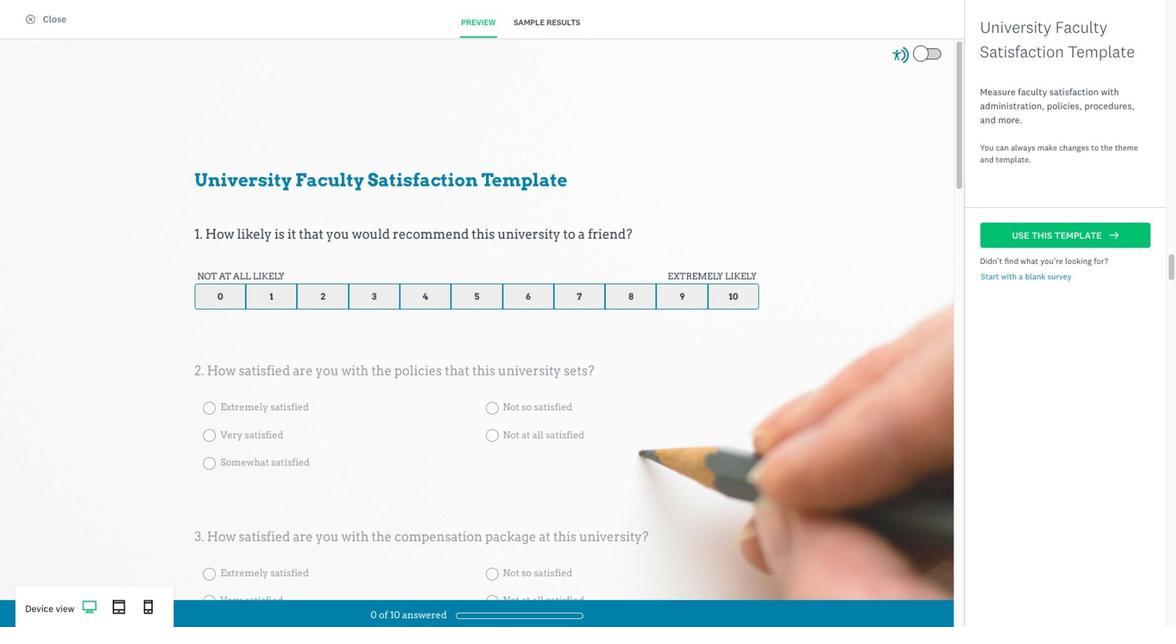 Task type: locate. For each thing, give the bounding box(es) containing it.
svg image
[[82, 601, 96, 615], [112, 601, 126, 615], [142, 601, 156, 615]]

0 horizontal spatial svg image
[[82, 601, 96, 615]]

arrowright image
[[1110, 231, 1119, 240]]

xcircle image
[[26, 14, 35, 24]]

1 vertical spatial lock image
[[740, 283, 750, 293]]

0 vertical spatial lock image
[[569, 89, 578, 98]]

1 horizontal spatial lock image
[[740, 283, 750, 293]]

1 horizontal spatial svg image
[[112, 601, 126, 615]]

alumni registration form image
[[605, 472, 755, 571]]

1 svg image from the left
[[82, 601, 96, 615]]

0 horizontal spatial lock image
[[569, 89, 578, 98]]

2 horizontal spatial svg image
[[142, 601, 156, 615]]

tab list
[[445, 9, 597, 38]]

quiz - capitals of the world image
[[434, 278, 584, 377]]

lock image
[[569, 89, 578, 98], [740, 283, 750, 293]]

general high school satisfaction template image
[[434, 83, 584, 182]]

quiz - periodic table of elements image
[[605, 278, 755, 377]]



Task type: describe. For each thing, give the bounding box(es) containing it.
lock image for quiz - periodic table of elements image on the right
[[740, 283, 750, 293]]

lock image for general high school satisfaction template image
[[569, 89, 578, 98]]

documentclone image
[[39, 38, 49, 48]]

lock image
[[569, 283, 578, 293]]

3 svg image from the left
[[142, 601, 156, 615]]

k12 distance learning template image
[[776, 83, 928, 182]]

university instructor evaluation template image
[[434, 472, 584, 571]]

2 svg image from the left
[[112, 601, 126, 615]]

university faculty satisfaction template image
[[777, 278, 927, 377]]

k-12 parent survey image
[[605, 83, 755, 182]]



Task type: vqa. For each thing, say whether or not it's contained in the screenshot.
SurveyMonkey Logo
no



